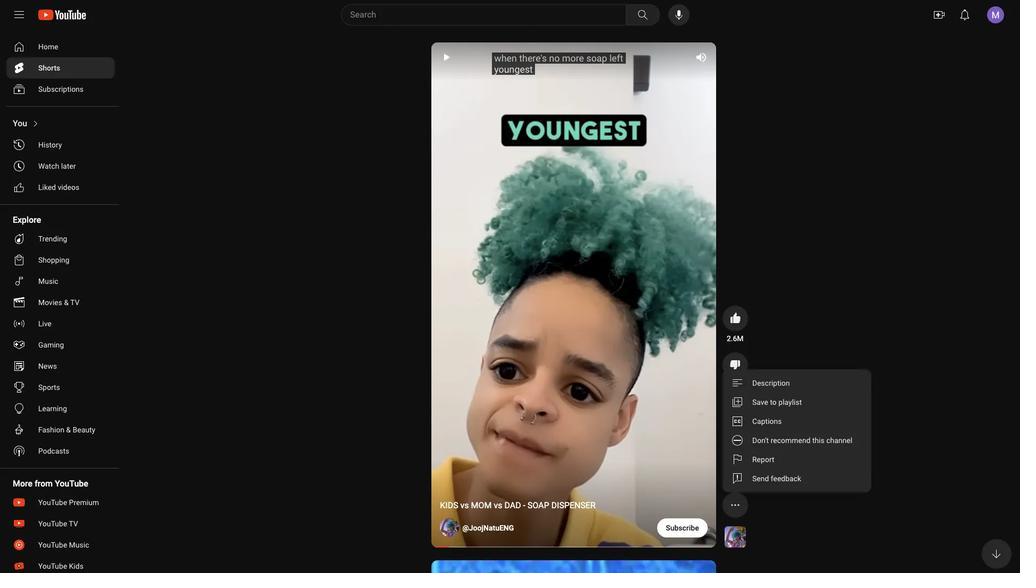 Task type: describe. For each thing, give the bounding box(es) containing it.
liked
[[38, 183, 56, 192]]

14k
[[729, 428, 742, 437]]

captions
[[752, 418, 782, 426]]

Search text field
[[350, 8, 624, 22]]

watch
[[38, 162, 59, 171]]

kids vs mom vs dad - soap dispenser
[[440, 501, 596, 511]]

trending
[[38, 235, 67, 243]]

1 vertical spatial tv
[[69, 520, 78, 529]]

0 vertical spatial tv
[[70, 299, 80, 307]]

movies
[[38, 299, 62, 307]]

liked videos
[[38, 183, 79, 192]]

youtube video player element
[[432, 43, 741, 548]]

gaming
[[38, 341, 64, 350]]

recommend
[[771, 437, 810, 445]]

Share text field
[[726, 474, 745, 485]]

no
[[549, 53, 560, 64]]

Subscribe text field
[[666, 524, 699, 533]]

youtube for music
[[38, 541, 67, 550]]

captions link
[[722, 412, 871, 431]]

this
[[812, 437, 824, 445]]

subscriptions
[[38, 85, 84, 94]]

more from youtube
[[13, 479, 88, 489]]

videos
[[58, 183, 79, 192]]

movies & tv
[[38, 299, 80, 307]]

playlist
[[778, 399, 802, 407]]

you
[[13, 118, 27, 129]]

main content containing when
[[128, 30, 1020, 574]]

watch later
[[38, 162, 76, 171]]

14K text field
[[729, 427, 742, 438]]

1 horizontal spatial music
[[69, 541, 89, 550]]

kids
[[440, 501, 458, 511]]

save to playlist
[[752, 399, 802, 407]]

@joojnatueng link
[[462, 523, 514, 534]]

later
[[61, 162, 76, 171]]

youtube premium
[[38, 499, 99, 507]]

podcasts
[[38, 447, 69, 456]]

list box containing description
[[722, 370, 871, 493]]

youtube for premium
[[38, 499, 67, 507]]

dispenser
[[551, 501, 596, 511]]

learning
[[38, 405, 67, 413]]

when there's no more soap left youngest
[[494, 53, 623, 75]]

left
[[610, 53, 623, 64]]

0 vertical spatial music
[[38, 277, 58, 286]]

youtube kids
[[38, 563, 83, 571]]

to
[[770, 399, 777, 407]]

2 vs from the left
[[494, 501, 502, 511]]

& for tv
[[64, 299, 69, 307]]



Task type: vqa. For each thing, say whether or not it's contained in the screenshot.
Music link
yes



Task type: locate. For each thing, give the bounding box(es) containing it.
youngest
[[494, 64, 533, 75]]

& left beauty
[[66, 426, 71, 435]]

learning link
[[6, 399, 115, 420], [6, 399, 115, 420]]

music
[[38, 277, 58, 286], [69, 541, 89, 550]]

youtube up 'youtube music'
[[38, 520, 67, 529]]

1 horizontal spatial vs
[[494, 501, 502, 511]]

send
[[752, 475, 769, 484]]

more
[[13, 479, 33, 489]]

soap
[[586, 53, 607, 64]]

youtube down youtube tv
[[38, 541, 67, 550]]

youtube tv link
[[6, 514, 115, 535], [6, 514, 115, 535]]

1 vertical spatial &
[[66, 426, 71, 435]]

live link
[[6, 313, 115, 335], [6, 313, 115, 335]]

home
[[38, 43, 58, 51]]

liked videos link
[[6, 177, 115, 198], [6, 177, 115, 198]]

youtube music
[[38, 541, 89, 550]]

vs left "dad"
[[494, 501, 502, 511]]

youtube
[[55, 479, 88, 489], [38, 499, 67, 507], [38, 520, 67, 529], [38, 541, 67, 550], [38, 563, 67, 571]]

fashion
[[38, 426, 64, 435]]

send feedback option
[[722, 470, 871, 489]]

beauty
[[73, 426, 95, 435]]

shorts link
[[6, 57, 115, 79], [6, 57, 115, 79]]

feedback
[[771, 475, 801, 484]]

send feedback
[[752, 475, 801, 484]]

news
[[38, 362, 57, 371]]

share
[[726, 475, 745, 484]]

news link
[[6, 356, 115, 377], [6, 356, 115, 377]]

1 vertical spatial music
[[69, 541, 89, 550]]

report
[[752, 456, 774, 464]]

tv
[[70, 299, 80, 307], [69, 520, 78, 529]]

save
[[752, 399, 768, 407]]

don't
[[752, 437, 769, 445]]

music up kids
[[69, 541, 89, 550]]

don't recommend this channel
[[752, 437, 852, 445]]

0 horizontal spatial music
[[38, 277, 58, 286]]

music link
[[6, 271, 115, 292], [6, 271, 115, 292]]

sports link
[[6, 377, 115, 399], [6, 377, 115, 399]]

Dislike text field
[[724, 380, 746, 391]]

2.6m
[[727, 335, 744, 343]]

soap
[[528, 501, 549, 511]]

subscribe button
[[657, 519, 708, 538]]

trending link
[[6, 228, 115, 250], [6, 228, 115, 250]]

more
[[562, 53, 584, 64]]

gaming link
[[6, 335, 115, 356], [6, 335, 115, 356]]

shorts
[[38, 64, 60, 72]]

0 vertical spatial &
[[64, 299, 69, 307]]

0 horizontal spatial vs
[[460, 501, 469, 511]]

history
[[38, 141, 62, 149]]

report option
[[722, 451, 871, 470]]

1 vs from the left
[[460, 501, 469, 511]]

description option
[[722, 374, 871, 393]]

& for beauty
[[66, 426, 71, 435]]

main content
[[128, 30, 1020, 574]]

send feedback link
[[722, 470, 871, 489]]

2.6M text field
[[727, 334, 744, 344]]

&
[[64, 299, 69, 307], [66, 426, 71, 435]]

captions option
[[722, 412, 871, 431]]

dislike
[[724, 382, 746, 390]]

youtube tv
[[38, 520, 78, 529]]

-
[[523, 501, 526, 511]]

history link
[[6, 134, 115, 156], [6, 134, 115, 156]]

channel
[[826, 437, 852, 445]]

vs
[[460, 501, 469, 511], [494, 501, 502, 511]]

youtube for tv
[[38, 520, 67, 529]]

youtube up youtube premium at the bottom
[[55, 479, 88, 489]]

None search field
[[322, 4, 662, 26]]

description
[[752, 379, 790, 388]]

shopping link
[[6, 250, 115, 271], [6, 250, 115, 271]]

fashion & beauty
[[38, 426, 95, 435]]

youtube kids link
[[6, 556, 115, 574], [6, 556, 115, 574]]

live
[[38, 320, 52, 328]]

youtube down the more from youtube
[[38, 499, 67, 507]]

when
[[494, 53, 517, 64]]

subscribe
[[666, 524, 699, 533]]

you link
[[6, 113, 115, 134], [6, 113, 115, 134]]

dad
[[504, 501, 521, 511]]

mom
[[471, 501, 492, 511]]

save to playlist option
[[722, 393, 871, 412]]

there's
[[519, 53, 547, 64]]

explore
[[13, 215, 41, 225]]

from
[[35, 479, 53, 489]]

sports
[[38, 384, 60, 392]]

& right movies on the left bottom of page
[[64, 299, 69, 307]]

tv right movies on the left bottom of page
[[70, 299, 80, 307]]

youtube for kids
[[38, 563, 67, 571]]

podcasts link
[[6, 441, 115, 462], [6, 441, 115, 462]]

watch later link
[[6, 156, 115, 177], [6, 156, 115, 177]]

fashion & beauty link
[[6, 420, 115, 441], [6, 420, 115, 441]]

music up movies on the left bottom of page
[[38, 277, 58, 286]]

home link
[[6, 36, 115, 57], [6, 36, 115, 57]]

premium
[[69, 499, 99, 507]]

list box
[[722, 370, 871, 493]]

subscriptions link
[[6, 79, 115, 100], [6, 79, 115, 100]]

youtube premium link
[[6, 493, 115, 514], [6, 493, 115, 514]]

don't recommend this channel option
[[722, 431, 871, 451]]

youtube music link
[[6, 535, 115, 556], [6, 535, 115, 556]]

vs right the kids
[[460, 501, 469, 511]]

shopping
[[38, 256, 69, 265]]

avatar image image
[[987, 6, 1004, 23]]

@joojnatueng
[[462, 524, 514, 533]]

kids
[[69, 563, 83, 571]]

tv down youtube premium at the bottom
[[69, 520, 78, 529]]

youtube left kids
[[38, 563, 67, 571]]



